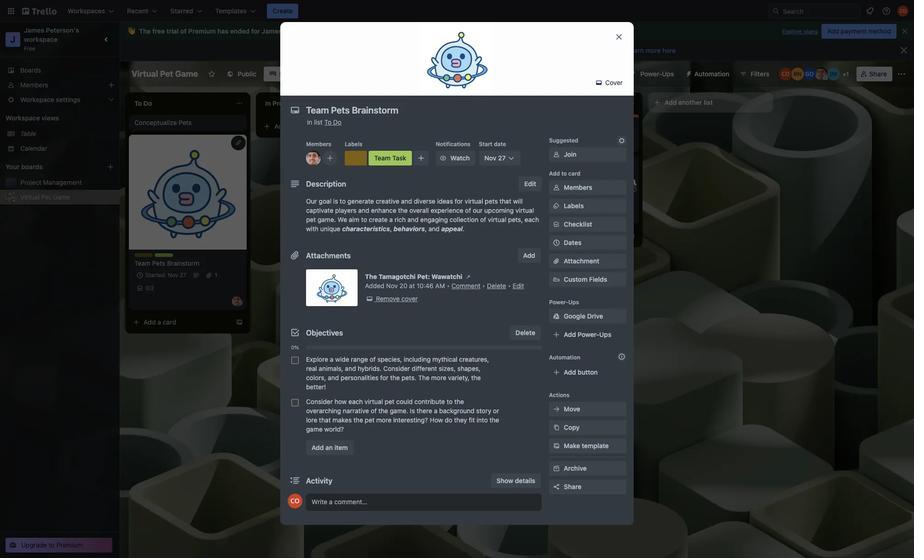 Task type: describe. For each thing, give the bounding box(es) containing it.
google inside button
[[576, 70, 597, 78]]

Nov 30 checkbox
[[527, 138, 559, 149]]

0 horizontal spatial color: bold lime, title: "team task" element
[[155, 254, 183, 261]]

0 horizontal spatial premium
[[56, 542, 83, 550]]

the down narrative
[[354, 417, 363, 424]]

explore a wide range of species, including mythical creatures, real animals, and hybrids. consider different sizes, shapes, colors, and personalities for the pets. the more variety, the better!
[[306, 356, 489, 391]]

1 horizontal spatial power-
[[578, 331, 600, 339]]

will
[[513, 198, 523, 205]]

story
[[476, 407, 491, 415]]

added
[[365, 282, 384, 290]]

nov inside option
[[538, 140, 548, 146]]

description
[[306, 180, 346, 188]]

template
[[582, 442, 609, 450]]

sm image for move
[[552, 405, 561, 414]]

add left button
[[564, 369, 576, 377]]

sm image for members
[[552, 183, 561, 192]]

james peterson's workspace link
[[24, 26, 81, 43]]

is for to
[[333, 198, 338, 205]]

to up characteristics
[[361, 216, 367, 224]]

1 vertical spatial board
[[280, 70, 298, 78]]

0 horizontal spatial delete link
[[487, 282, 506, 290]]

explore for explore a wide range of species, including mythical creatures, real animals, and hybrids. consider different sizes, shapes, colors, and personalities for the pets. the more variety, the better!
[[306, 356, 328, 364]]

explore plans button
[[782, 26, 818, 37]]

personalities
[[341, 374, 379, 382]]

premium inside banner
[[188, 27, 216, 35]]

1 vertical spatial power-
[[549, 299, 569, 306]]

0 notifications image
[[865, 6, 876, 17]]

sm image for make template
[[552, 442, 561, 451]]

boards
[[21, 163, 43, 171]]

to do link
[[324, 118, 342, 126]]

0 horizontal spatial members link
[[0, 78, 120, 93]]

/
[[149, 285, 151, 292]]

search image
[[773, 7, 780, 15]]

trial
[[167, 27, 179, 35]]

a inside our goal is to generate creative and diverse ideas for virtual pets that will captivate players and enhance the overall experience of our upcoming virtual pet game. we aim to create a rich and engaging collection of virtual pets, each with unique
[[389, 216, 393, 224]]

0 vertical spatial share button
[[857, 67, 893, 81]]

nov down tamagotchi
[[386, 282, 398, 290]]

to
[[324, 118, 332, 126]]

add payment method
[[827, 27, 891, 35]]

notifications
[[436, 141, 471, 148]]

ended
[[230, 27, 250, 35]]

watch
[[451, 154, 470, 162]]

into
[[477, 417, 488, 424]]

to up domain
[[562, 170, 567, 177]]

pet inside our goal is to generate creative and diverse ideas for virtual pets that will captivate players and enhance the overall experience of our upcoming virtual pet game. we aim to create a rich and engaging collection of virtual pets, each with unique
[[306, 216, 316, 224]]

1 horizontal spatial the
[[365, 273, 377, 281]]

add board image
[[107, 163, 114, 171]]

1 vertical spatial delete link
[[510, 326, 541, 341]]

1 vertical spatial list
[[314, 118, 323, 126]]

sm image for labels
[[552, 202, 561, 211]]

0 horizontal spatial edit
[[513, 282, 524, 290]]

add left in
[[274, 122, 287, 130]]

makes
[[333, 417, 352, 424]]

0 horizontal spatial james peterson (jamespeterson93) image
[[306, 151, 321, 166]]

Consider how each virtual pet could contribute to the overarching narrative of the game. Is there a background story or lore that makes the pet more interesting? How do they fit into the game world? checkbox
[[291, 400, 299, 407]]

rich
[[395, 216, 406, 224]]

0 horizontal spatial task
[[171, 254, 183, 261]]

virtual down will
[[516, 207, 534, 215]]

sm image up comment
[[464, 273, 473, 282]]

collection
[[450, 216, 479, 224]]

primary element
[[0, 0, 914, 22]]

game inside the securing domain for virtual pet game website
[[527, 199, 544, 207]]

admins
[[462, 47, 485, 54]]

remove cover
[[376, 295, 418, 303]]

1 vertical spatial share button
[[549, 480, 627, 495]]

add an item button
[[306, 441, 353, 456]]

add down 0 / 2
[[144, 319, 156, 326]]

j link
[[6, 32, 20, 47]]

of inside consider how each virtual pet could contribute to the overarching narrative of the game. is there a background story or lore that makes the pet more interesting? how do they fit into the game world?
[[371, 407, 377, 415]]

an
[[326, 444, 333, 452]]

colors,
[[306, 374, 326, 382]]

add up the add button
[[536, 232, 548, 240]]

set
[[399, 47, 409, 54]]

started:
[[145, 272, 166, 279]]

started: nov 27
[[145, 272, 186, 279]]

0 horizontal spatial pet
[[41, 193, 51, 201]]

the tamagotchi pet: wawatchi
[[365, 273, 462, 281]]

banner containing 👋
[[120, 22, 914, 41]]

interesting?
[[393, 417, 428, 424]]

for inside explore a wide range of species, including mythical creatures, real animals, and hybrids. consider different sizes, shapes, colors, and personalities for the pets. the more variety, the better!
[[380, 374, 389, 382]]

1 vertical spatial christina overa (christinaovera) image
[[288, 494, 302, 509]]

this
[[356, 47, 370, 54]]

calendar
[[20, 145, 47, 152]]

create from template… image for add a card 'button' to the middle
[[628, 233, 635, 240]]

plans
[[804, 28, 818, 35]]

1 horizontal spatial color: bold lime, title: "team task" element
[[369, 151, 412, 166]]

and up overall
[[401, 198, 412, 205]]

how
[[335, 398, 347, 406]]

peterson's inside the james peterson's workspace free
[[46, 26, 79, 34]]

for right ended
[[251, 27, 260, 35]]

+ 1
[[843, 71, 849, 78]]

1 down website
[[551, 211, 553, 218]]

0 vertical spatial color: yellow, title: none image
[[345, 151, 367, 166]]

our
[[473, 207, 483, 215]]

dates button
[[549, 236, 627, 250]]

consider how each virtual pet could contribute to the overarching narrative of the game. is there a background story or lore that makes the pet more interesting? how do they fit into the game world?
[[306, 398, 499, 434]]

1 horizontal spatial board
[[442, 47, 460, 54]]

team task for the rightmost color: bold lime, title: "team task" element
[[374, 154, 406, 162]]

for inside the securing domain for virtual pet game website
[[579, 190, 587, 198]]

time.
[[607, 47, 624, 54]]

share for topmost the share button
[[870, 70, 887, 78]]

show details
[[497, 477, 535, 485]]

creatures,
[[459, 356, 489, 364]]

of down our
[[480, 216, 486, 224]]

brainstorm
[[167, 260, 199, 267]]

Search field
[[780, 4, 861, 18]]

comment link
[[452, 282, 481, 290]]

1 vertical spatial add a card button
[[521, 229, 624, 244]]

this board is set to public. board admins can change its visibility setting at any time. learn more here
[[356, 47, 676, 54]]

experience
[[431, 207, 463, 215]]

range
[[351, 356, 368, 364]]

boards link
[[0, 63, 120, 78]]

background
[[439, 407, 475, 415]]

and up behaviors
[[408, 216, 419, 224]]

1 horizontal spatial members link
[[549, 180, 627, 195]]

add another list button
[[648, 93, 773, 113]]

0 horizontal spatial at
[[409, 282, 415, 290]]

attachment
[[564, 257, 600, 265]]

project management
[[20, 179, 82, 186]]

boards
[[20, 66, 41, 74]]

explore plans
[[782, 28, 818, 35]]

1 vertical spatial google drive
[[564, 313, 603, 320]]

1 down team pets brainstorm link
[[215, 272, 217, 279]]

create button
[[267, 4, 298, 18]]

is
[[410, 407, 415, 415]]

1 , from the left
[[390, 225, 392, 233]]

consider inside consider how each virtual pet could contribute to the overarching narrative of the game. is there a background story or lore that makes the pet more interesting? how do they fit into the game world?
[[306, 398, 333, 406]]

0 horizontal spatial add a card button
[[129, 315, 232, 330]]

2 vertical spatial pet
[[365, 417, 375, 424]]

google drive button
[[560, 67, 620, 81]]

and down wide
[[345, 365, 356, 373]]

the down shapes, at the right of page
[[471, 374, 481, 382]]

0 horizontal spatial labels
[[345, 141, 363, 148]]

of left our
[[465, 207, 471, 215]]

2 vertical spatial members
[[564, 184, 593, 192]]

1 horizontal spatial delete
[[516, 329, 535, 337]]

pets for conceptualize
[[179, 119, 192, 127]]

2 horizontal spatial add a card
[[536, 232, 569, 240]]

board
[[371, 47, 390, 54]]

10:46
[[417, 282, 434, 290]]

narrative
[[343, 407, 369, 415]]

domain
[[555, 190, 577, 198]]

world?
[[324, 426, 344, 434]]

and down engaging
[[429, 225, 440, 233]]

website
[[546, 199, 570, 207]]

Board name text field
[[127, 67, 203, 81]]

ups inside power-ups button
[[662, 70, 674, 78]]

0 horizontal spatial power-ups
[[549, 299, 579, 306]]

cover link
[[592, 76, 628, 90]]

details
[[515, 477, 535, 485]]

virtual pet game inside text field
[[132, 69, 198, 79]]

upcoming
[[485, 207, 514, 215]]

edit inside button
[[525, 180, 536, 188]]

james inside the james peterson's workspace free
[[24, 26, 44, 34]]

add an item
[[312, 444, 348, 452]]

species,
[[378, 356, 402, 364]]

sm image for checklist
[[552, 220, 561, 229]]

0 vertical spatial delete
[[487, 282, 506, 290]]

workspace inside the james peterson's workspace free
[[24, 35, 58, 43]]

objectives
[[306, 329, 343, 337]]

project
[[20, 179, 41, 186]]

public button
[[221, 67, 262, 81]]

add button
[[564, 369, 598, 377]]

2 horizontal spatial pet
[[385, 398, 395, 406]]

custom
[[564, 276, 588, 284]]

tamagotchi
[[379, 273, 416, 281]]

power-ups button
[[622, 67, 680, 81]]

labels inside labels link
[[564, 202, 584, 210]]

Write a comment text field
[[306, 494, 542, 511]]

1 vertical spatial drive
[[587, 313, 603, 320]]

archive
[[564, 465, 587, 473]]

0 horizontal spatial virtual
[[20, 193, 40, 201]]

enhance
[[371, 207, 396, 215]]

sm image for automation
[[682, 67, 695, 80]]

hybrids.
[[358, 365, 382, 373]]

create from template… image for the left add a card 'button'
[[236, 319, 243, 326]]

edit link
[[513, 282, 524, 290]]

Explore a wide range of species, including mythical creatures, real animals, and hybrids. Consider different sizes, shapes, colors, and personalities for the pets. The more variety, the better! checkbox
[[291, 357, 299, 365]]

to up players
[[340, 198, 346, 205]]

mythical
[[433, 356, 458, 364]]

fit
[[469, 417, 475, 424]]

0 vertical spatial james peterson (jamespeterson93) image
[[815, 68, 828, 81]]

the down or
[[490, 417, 499, 424]]

to right set
[[410, 47, 417, 54]]

public
[[238, 70, 256, 78]]

1 right jeremy miller (jeremymiller198) icon
[[847, 71, 849, 78]]

team for team pets brainstorm link
[[134, 260, 150, 267]]

lore
[[306, 417, 317, 424]]

add a card for top add a card 'button'
[[274, 122, 307, 130]]

0 horizontal spatial ups
[[569, 299, 579, 306]]

power-ups inside button
[[641, 70, 674, 78]]

open information menu image
[[882, 6, 891, 16]]

2 , from the left
[[425, 225, 427, 233]]

is for set
[[392, 47, 397, 54]]

item
[[335, 444, 348, 452]]

more inside explore a wide range of species, including mythical creatures, real animals, and hybrids. consider different sizes, shapes, colors, and personalities for the pets. the more variety, the better!
[[431, 374, 447, 382]]

variety,
[[448, 374, 470, 382]]



Task type: vqa. For each thing, say whether or not it's contained in the screenshot.
Trello inside the Automate repetitive tasks so you can focus on your most important work. Zapier connects Trello to 1000+ apps.
no



Task type: locate. For each thing, give the bounding box(es) containing it.
pet inside the securing domain for virtual pet game website
[[610, 190, 620, 198]]

is left set
[[392, 47, 397, 54]]

virtual down upcoming
[[488, 216, 506, 224]]

add a card for the left add a card 'button'
[[144, 319, 176, 326]]

1 horizontal spatial more
[[431, 374, 447, 382]]

sm image inside watch button
[[439, 154, 448, 163]]

views
[[41, 114, 59, 122]]

1 horizontal spatial pet
[[160, 69, 173, 79]]

1 horizontal spatial premium
[[188, 27, 216, 35]]

public.
[[418, 47, 440, 54]]

2 horizontal spatial virtual
[[589, 190, 608, 198]]

2 vertical spatial ups
[[599, 331, 612, 339]]

show menu image
[[897, 70, 907, 79]]

share for the bottom the share button
[[564, 483, 582, 491]]

1 horizontal spatial at
[[586, 47, 593, 54]]

1 horizontal spatial team task
[[374, 154, 406, 162]]

1 vertical spatial pets
[[152, 260, 165, 267]]

sm image up add power-ups link
[[552, 312, 561, 321]]

sm image left watch
[[439, 154, 448, 163]]

pet down trial
[[160, 69, 173, 79]]

2 horizontal spatial add a card button
[[521, 229, 624, 244]]

27 inside button
[[498, 154, 506, 162]]

for right ideas
[[455, 198, 463, 205]]

1 vertical spatial create from template… image
[[236, 319, 243, 326]]

None text field
[[302, 102, 605, 119]]

add inside banner
[[827, 27, 839, 35]]

add inside button
[[523, 252, 535, 260]]

1 horizontal spatial james peterson (jamespeterson93) image
[[815, 68, 828, 81]]

for
[[251, 27, 260, 35], [579, 190, 587, 198], [455, 198, 463, 205], [380, 374, 389, 382]]

the inside banner
[[139, 27, 151, 35]]

2 horizontal spatial pet
[[610, 190, 620, 198]]

virtual
[[465, 198, 483, 205], [516, 207, 534, 215], [488, 216, 506, 224], [365, 398, 383, 406]]

task up started: nov 27
[[171, 254, 183, 261]]

task up the creative
[[392, 154, 406, 162]]

with
[[306, 225, 319, 233]]

banner
[[120, 22, 914, 41]]

color: yellow, title: none image up started:
[[134, 254, 153, 257]]

0 horizontal spatial board
[[280, 70, 298, 78]]

0 horizontal spatial color: yellow, title: none image
[[134, 254, 153, 257]]

calendar link
[[20, 144, 114, 153]]

0 vertical spatial drive
[[599, 70, 615, 78]]

2 horizontal spatial ups
[[662, 70, 674, 78]]

0 horizontal spatial ,
[[390, 225, 392, 233]]

explore for explore plans
[[782, 28, 802, 35]]

board right the public
[[280, 70, 298, 78]]

ups down custom
[[569, 299, 579, 306]]

members link down boards
[[0, 78, 120, 93]]

show details link
[[491, 474, 541, 489]]

at left the 'any'
[[586, 47, 593, 54]]

power- down learn more here link
[[641, 70, 662, 78]]

.
[[463, 225, 465, 233]]

1 vertical spatial more
[[431, 374, 447, 382]]

christina overa (christinaovera) image
[[898, 6, 909, 17], [288, 494, 302, 509]]

0 horizontal spatial list
[[314, 118, 323, 126]]

actions
[[549, 392, 570, 399]]

0 vertical spatial task
[[392, 154, 406, 162]]

and
[[401, 198, 412, 205], [358, 207, 369, 215], [408, 216, 419, 224], [429, 225, 440, 233], [345, 365, 356, 373], [328, 374, 339, 382]]

project management link
[[20, 178, 114, 187]]

for up labels link
[[579, 190, 587, 198]]

1 horizontal spatial share
[[870, 70, 887, 78]]

overall
[[410, 207, 429, 215]]

nov down start date
[[485, 154, 497, 162]]

virtual inside text field
[[132, 69, 158, 79]]

1 horizontal spatial automation
[[695, 70, 730, 78]]

2 horizontal spatial team
[[374, 154, 391, 162]]

power-ups down learn more here link
[[641, 70, 674, 78]]

0 vertical spatial virtual pet game
[[132, 69, 198, 79]]

add members to card image
[[326, 154, 334, 163]]

contribute
[[415, 398, 445, 406]]

1 horizontal spatial consider
[[383, 365, 410, 373]]

consider inside explore a wide range of species, including mythical creatures, real animals, and hybrids. consider different sizes, shapes, colors, and personalities for the pets. the more variety, the better!
[[383, 365, 410, 373]]

gary orlando (garyorlando) image
[[803, 68, 816, 81]]

game inside text field
[[175, 69, 198, 79]]

👋
[[127, 27, 135, 35]]

wawatchi
[[432, 273, 462, 281]]

share left show menu icon
[[870, 70, 887, 78]]

add left "another"
[[665, 99, 677, 106]]

pets inside team pets brainstorm link
[[152, 260, 165, 267]]

a inside explore a wide range of species, including mythical creatures, real animals, and hybrids. consider different sizes, shapes, colors, and personalities for the pets. the more variety, the better!
[[330, 356, 334, 364]]

1 horizontal spatial virtual
[[132, 69, 158, 79]]

1 horizontal spatial edit
[[525, 180, 536, 188]]

add a card left to
[[274, 122, 307, 130]]

nov 27 button
[[479, 151, 521, 166]]

conceptualize pets link
[[134, 118, 241, 128]]

jeremy miller (jeremymiller198) image
[[827, 68, 840, 81]]

1 vertical spatial automation
[[549, 355, 581, 361]]

add left the payment at the right top of the page
[[827, 27, 839, 35]]

team for the rightmost color: bold lime, title: "team task" element
[[374, 154, 391, 162]]

card
[[294, 122, 307, 130], [569, 170, 581, 177], [555, 232, 569, 240], [163, 319, 176, 326]]

0 vertical spatial google drive
[[576, 70, 615, 78]]

0 vertical spatial color: bold lime, title: "team task" element
[[369, 151, 412, 166]]

explore
[[782, 28, 802, 35], [306, 356, 328, 364]]

remove cover link
[[365, 295, 418, 304]]

do
[[333, 118, 342, 126]]

move link
[[549, 402, 627, 417]]

1 vertical spatial edit
[[513, 282, 524, 290]]

sm image left archive
[[552, 465, 561, 474]]

google drive inside button
[[576, 70, 615, 78]]

wave image
[[127, 27, 135, 35]]

christina overa (christinaovera) image inside primary 'element'
[[898, 6, 909, 17]]

pet inside text field
[[160, 69, 173, 79]]

1 vertical spatial 27
[[180, 272, 186, 279]]

0 vertical spatial is
[[392, 47, 397, 54]]

0 horizontal spatial team
[[134, 260, 150, 267]]

1 horizontal spatial task
[[392, 154, 406, 162]]

pets right conceptualize
[[179, 119, 192, 127]]

1 vertical spatial ups
[[569, 299, 579, 306]]

1 vertical spatial game.
[[390, 407, 408, 415]]

sm image down actions
[[552, 405, 561, 414]]

each inside consider how each virtual pet could contribute to the overarching narrative of the game. is there a background story or lore that makes the pet more interesting? how do they fit into the game world?
[[349, 398, 363, 406]]

virtual inside the securing domain for virtual pet game website
[[589, 190, 608, 198]]

diverse
[[414, 198, 436, 205]]

for down hybrids.
[[380, 374, 389, 382]]

sm image down the 30
[[552, 150, 561, 159]]

0 vertical spatial add a card button
[[260, 119, 363, 134]]

james up free
[[24, 26, 44, 34]]

drive up add power-ups
[[587, 313, 603, 320]]

sm image for join
[[552, 150, 561, 159]]

0 horizontal spatial automation
[[549, 355, 581, 361]]

james inside banner
[[262, 27, 282, 35]]

add a card down 'checklist'
[[536, 232, 569, 240]]

custom fields button
[[549, 275, 627, 285]]

table link
[[20, 129, 114, 139]]

2 vertical spatial more
[[376, 417, 392, 424]]

1 horizontal spatial peterson's
[[284, 27, 317, 35]]

0 horizontal spatial james
[[24, 26, 44, 34]]

pet down narrative
[[365, 417, 375, 424]]

add left the an
[[312, 444, 324, 452]]

1 vertical spatial google
[[564, 313, 586, 320]]

delete
[[487, 282, 506, 290], [516, 329, 535, 337]]

explore inside button
[[782, 28, 802, 35]]

sm image inside move link
[[552, 405, 561, 414]]

0 vertical spatial pet
[[306, 216, 316, 224]]

color: yellow, title: none image
[[345, 151, 367, 166], [134, 254, 153, 257]]

sm image for copy
[[552, 424, 561, 433]]

or
[[493, 407, 499, 415]]

your boards
[[6, 163, 43, 171]]

team for color: bold lime, title: "team task" element to the left
[[155, 254, 169, 261]]

27
[[498, 154, 506, 162], [180, 272, 186, 279]]

objectives group
[[288, 353, 542, 437]]

team pets brainstorm
[[134, 260, 199, 267]]

behaviors
[[394, 225, 425, 233]]

the inside explore a wide range of species, including mythical creatures, real animals, and hybrids. consider different sizes, shapes, colors, and personalities for the pets. the more variety, the better!
[[418, 374, 430, 382]]

30
[[550, 140, 557, 146]]

,
[[390, 225, 392, 233], [425, 225, 427, 233]]

sm image inside automation button
[[682, 67, 695, 80]]

0 horizontal spatial game
[[53, 193, 70, 201]]

virtual up narrative
[[365, 398, 383, 406]]

1 horizontal spatial game.
[[390, 407, 408, 415]]

edit card image
[[235, 139, 242, 146]]

james peterson (jamespeterson93) image
[[815, 68, 828, 81], [306, 151, 321, 166]]

0 vertical spatial the
[[139, 27, 151, 35]]

ups inside add power-ups link
[[599, 331, 612, 339]]

including
[[404, 356, 431, 364]]

2
[[151, 285, 154, 292]]

of up hybrids.
[[370, 356, 376, 364]]

wide
[[335, 356, 349, 364]]

automation up 'add another list' button on the top right of page
[[695, 70, 730, 78]]

the left the pets. at left bottom
[[390, 374, 400, 382]]

of right narrative
[[371, 407, 377, 415]]

custom fields
[[564, 276, 607, 284]]

list inside button
[[704, 99, 713, 106]]

0 horizontal spatial pet
[[306, 216, 316, 224]]

table
[[20, 130, 36, 138]]

sm image inside archive 'link'
[[552, 465, 561, 474]]

of inside explore a wide range of species, including mythical creatures, real animals, and hybrids. consider different sizes, shapes, colors, and personalities for the pets. the more variety, the better!
[[370, 356, 376, 364]]

1 horizontal spatial ups
[[599, 331, 612, 339]]

share
[[870, 70, 887, 78], [564, 483, 582, 491]]

27 down date
[[498, 154, 506, 162]]

1 horizontal spatial christina overa (christinaovera) image
[[898, 6, 909, 17]]

to inside consider how each virtual pet could contribute to the overarching narrative of the game. is there a background story or lore that makes the pet more interesting? how do they fit into the game world?
[[447, 398, 453, 406]]

sm image for watch
[[439, 154, 448, 163]]

members down 'add to card'
[[564, 184, 593, 192]]

sm image inside labels link
[[552, 202, 561, 211]]

1 vertical spatial explore
[[306, 356, 328, 364]]

game. inside consider how each virtual pet could contribute to the overarching narrative of the game. is there a background story or lore that makes the pet more interesting? how do they fit into the game world?
[[390, 407, 408, 415]]

nov inside button
[[485, 154, 497, 162]]

sm image for archive
[[552, 465, 561, 474]]

power- up button
[[578, 331, 600, 339]]

in list to do
[[307, 118, 342, 126]]

virtual inside consider how each virtual pet could contribute to the overarching narrative of the game. is there a background story or lore that makes the pet more interesting? how do they fit into the game world?
[[365, 398, 383, 406]]

0 horizontal spatial that
[[319, 417, 331, 424]]

1 up 'join' link
[[585, 140, 588, 146]]

power- inside button
[[641, 70, 662, 78]]

1 horizontal spatial list
[[704, 99, 713, 106]]

copy
[[564, 424, 580, 432]]

and down animals,
[[328, 374, 339, 382]]

sm image
[[595, 78, 604, 87], [617, 136, 627, 145], [439, 154, 448, 163], [552, 220, 561, 229], [365, 295, 374, 304], [552, 312, 561, 321], [552, 424, 561, 433]]

1 vertical spatial add a card
[[536, 232, 569, 240]]

2 horizontal spatial more
[[646, 47, 661, 54]]

pets,
[[508, 216, 523, 224]]

premium right upgrade
[[56, 542, 83, 550]]

its
[[525, 47, 533, 54]]

sm image inside cover link
[[595, 78, 604, 87]]

appeal
[[441, 225, 463, 233]]

1 vertical spatial members link
[[549, 180, 627, 195]]

1 vertical spatial share
[[564, 483, 582, 491]]

1 vertical spatial workspace
[[24, 35, 58, 43]]

sm image inside copy link
[[552, 424, 561, 433]]

color: bold lime, title: "team task" element up started: nov 27
[[155, 254, 183, 261]]

aim
[[349, 216, 360, 224]]

pet up labels link
[[610, 190, 620, 198]]

james peterson (jamespeterson93) image
[[232, 296, 243, 307]]

0 vertical spatial consider
[[383, 365, 410, 373]]

is inside our goal is to generate creative and diverse ideas for virtual pets that will captivate players and enhance the overall experience of our upcoming virtual pet game. we aim to create a rich and engaging collection of virtual pets, each with unique
[[333, 198, 338, 205]]

comment
[[452, 282, 481, 290]]

0 vertical spatial list
[[704, 99, 713, 106]]

1 horizontal spatial members
[[306, 141, 331, 148]]

0 vertical spatial edit
[[525, 180, 536, 188]]

share button left show menu icon
[[857, 67, 893, 81]]

pets
[[179, 119, 192, 127], [152, 260, 165, 267]]

1 horizontal spatial team
[[155, 254, 169, 261]]

1 vertical spatial consider
[[306, 398, 333, 406]]

0 horizontal spatial game.
[[318, 216, 336, 224]]

google drive up cover
[[576, 70, 615, 78]]

1 vertical spatial delete
[[516, 329, 535, 337]]

sm image up add another list
[[682, 67, 695, 80]]

sm image for google drive
[[552, 312, 561, 321]]

to right upgrade
[[49, 542, 55, 550]]

james peterson (jamespeterson93) image left add members to card icon
[[306, 151, 321, 166]]

list
[[704, 99, 713, 106], [314, 118, 323, 126]]

premium left has
[[188, 27, 216, 35]]

sm image up 'join' link
[[617, 136, 627, 145]]

learn
[[627, 47, 644, 54]]

0 horizontal spatial pets
[[152, 260, 165, 267]]

0 vertical spatial members
[[20, 81, 48, 89]]

sm image for remove cover
[[365, 295, 374, 304]]

1 vertical spatial task
[[171, 254, 183, 261]]

0 vertical spatial delete link
[[487, 282, 506, 290]]

1 vertical spatial the
[[365, 273, 377, 281]]

automation inside button
[[695, 70, 730, 78]]

engaging
[[420, 216, 448, 224]]

another
[[679, 99, 702, 106]]

ups down here on the top right of the page
[[662, 70, 674, 78]]

, left behaviors
[[390, 225, 392, 233]]

pets inside conceptualize pets link
[[179, 119, 192, 127]]

virtual up our
[[465, 198, 483, 205]]

nov down team pets brainstorm
[[168, 272, 178, 279]]

team up started: nov 27
[[155, 254, 169, 261]]

checklist
[[564, 221, 592, 228]]

0 vertical spatial game.
[[318, 216, 336, 224]]

👋 the free trial of premium has ended for james peterson's workspace
[[127, 27, 352, 35]]

2 horizontal spatial game
[[527, 199, 544, 207]]

1 vertical spatial labels
[[564, 202, 584, 210]]

board link
[[264, 67, 303, 81]]

unique
[[320, 225, 340, 233]]

team task up the creative
[[374, 154, 406, 162]]

characteristics
[[342, 225, 390, 233]]

peterson's inside banner
[[284, 27, 317, 35]]

consider
[[383, 365, 410, 373], [306, 398, 333, 406]]

2 vertical spatial the
[[418, 374, 430, 382]]

christina overa (christinaovera) image
[[779, 68, 792, 81]]

that
[[500, 198, 511, 205], [319, 417, 331, 424]]

more inside consider how each virtual pet could contribute to the overarching narrative of the game. is there a background story or lore that makes the pet more interesting? how do they fit into the game world?
[[376, 417, 392, 424]]

peterson's up boards link
[[46, 26, 79, 34]]

setting
[[562, 47, 585, 54]]

sm image left make
[[552, 442, 561, 451]]

and down generate
[[358, 207, 369, 215]]

game. inside our goal is to generate creative and diverse ideas for virtual pets that will captivate players and enhance the overall experience of our upcoming virtual pet game. we aim to create a rich and engaging collection of virtual pets, each with unique
[[318, 216, 336, 224]]

real
[[306, 365, 317, 373]]

the right 👋
[[139, 27, 151, 35]]

create from template… image
[[628, 233, 635, 240], [236, 319, 243, 326]]

share button down archive 'link'
[[549, 480, 627, 495]]

members link up labels link
[[549, 180, 627, 195]]

edit
[[525, 180, 536, 188], [513, 282, 524, 290]]

a inside consider how each virtual pet could contribute to the overarching narrative of the game. is there a background story or lore that makes the pet more interesting? how do they fit into the game world?
[[434, 407, 438, 415]]

game left star or unstar board image
[[175, 69, 198, 79]]

sm image inside make template link
[[552, 442, 561, 451]]

the right narrative
[[379, 407, 388, 415]]

that inside consider how each virtual pet could contribute to the overarching narrative of the game. is there a background story or lore that makes the pet more interesting? how do they fit into the game world?
[[319, 417, 331, 424]]

ben nelson (bennelson96) image
[[791, 68, 804, 81]]

copy link
[[549, 421, 627, 436]]

join
[[564, 151, 577, 158]]

0 vertical spatial automation
[[695, 70, 730, 78]]

1 vertical spatial virtual pet game
[[20, 193, 70, 201]]

list right in
[[314, 118, 323, 126]]

1 vertical spatial at
[[409, 282, 415, 290]]

add a card button
[[260, 119, 363, 134], [521, 229, 624, 244], [129, 315, 232, 330]]

each
[[525, 216, 539, 224], [349, 398, 363, 406]]

a
[[288, 122, 292, 130], [389, 216, 393, 224], [550, 232, 553, 240], [158, 319, 161, 326], [330, 356, 334, 364], [434, 407, 438, 415]]

0 vertical spatial at
[[586, 47, 593, 54]]

0 horizontal spatial virtual pet game
[[20, 193, 70, 201]]

members up add members to card icon
[[306, 141, 331, 148]]

suggested
[[549, 137, 579, 144]]

virtual pet game down free at the left of page
[[132, 69, 198, 79]]

0 / 2
[[145, 285, 154, 292]]

pets for team
[[152, 260, 165, 267]]

the inside our goal is to generate creative and diverse ideas for virtual pets that will captivate players and enhance the overall experience of our upcoming virtual pet game. we aim to create a rich and engaging collection of virtual pets, each with unique
[[398, 207, 408, 215]]

sm image down domain
[[552, 202, 561, 211]]

color: bold lime, title: "team task" element
[[369, 151, 412, 166], [155, 254, 183, 261]]

0 vertical spatial share
[[870, 70, 887, 78]]

explore inside explore a wide range of species, including mythical creatures, real animals, and hybrids. consider different sizes, shapes, colors, and personalities for the pets. the more variety, the better!
[[306, 356, 328, 364]]

there
[[417, 407, 432, 415]]

cover
[[402, 295, 418, 303]]

1 horizontal spatial create from template… image
[[628, 233, 635, 240]]

drive inside button
[[599, 70, 615, 78]]

pet left could at the left bottom
[[385, 398, 395, 406]]

add up add button
[[564, 331, 576, 339]]

your boards with 2 items element
[[6, 162, 93, 173]]

make template
[[564, 442, 609, 450]]

pet up with
[[306, 216, 316, 224]]

nov 27
[[485, 154, 506, 162]]

game down securing
[[527, 199, 544, 207]]

+
[[843, 71, 847, 78]]

the down different
[[418, 374, 430, 382]]

1 horizontal spatial add a card
[[274, 122, 307, 130]]

sm image inside 'join' link
[[552, 150, 561, 159]]

0 horizontal spatial members
[[20, 81, 48, 89]]

start
[[479, 141, 493, 148]]

the
[[139, 27, 151, 35], [365, 273, 377, 281], [418, 374, 430, 382]]

archive link
[[549, 462, 627, 477]]

show
[[497, 477, 513, 485]]

of inside banner
[[180, 27, 187, 35]]

team task for color: bold lime, title: "team task" element to the left
[[155, 254, 183, 261]]

sm image for suggested
[[617, 136, 627, 145]]

at right 20
[[409, 282, 415, 290]]

create from template… image right dates button
[[628, 233, 635, 240]]

0 vertical spatial 27
[[498, 154, 506, 162]]

create from template… image down james peterson (jamespeterson93) image
[[236, 319, 243, 326]]

sm image
[[682, 67, 695, 80], [552, 150, 561, 159], [552, 183, 561, 192], [552, 202, 561, 211], [464, 273, 473, 282], [552, 405, 561, 414], [552, 442, 561, 451], [552, 465, 561, 474]]

that inside our goal is to generate creative and diverse ideas for virtual pets that will captivate players and enhance the overall experience of our upcoming virtual pet game. we aim to create a rich and engaging collection of virtual pets, each with unique
[[500, 198, 511, 205]]

google up add power-ups
[[564, 313, 586, 320]]

for inside our goal is to generate creative and diverse ideas for virtual pets that will captivate players and enhance the overall experience of our upcoming virtual pet game. we aim to create a rich and engaging collection of virtual pets, each with unique
[[455, 198, 463, 205]]

peterson's
[[46, 26, 79, 34], [284, 27, 317, 35]]

more left interesting?
[[376, 417, 392, 424]]

explore left plans at the right of page
[[782, 28, 802, 35]]

more
[[646, 47, 661, 54], [431, 374, 447, 382], [376, 417, 392, 424]]

start date
[[479, 141, 506, 148]]

power-ups down custom
[[549, 299, 579, 306]]

sm image inside checklist link
[[552, 220, 561, 229]]

nov left the 30
[[538, 140, 548, 146]]

pets up started:
[[152, 260, 165, 267]]

james down create button
[[262, 27, 282, 35]]

each right pets,
[[525, 216, 539, 224]]

add up domain
[[549, 170, 560, 177]]

1 horizontal spatial labels
[[564, 202, 584, 210]]

drive up cover
[[599, 70, 615, 78]]

the up "background"
[[455, 398, 464, 406]]

edit up securing
[[525, 180, 536, 188]]

of
[[180, 27, 187, 35], [465, 207, 471, 215], [480, 216, 486, 224], [370, 356, 376, 364], [371, 407, 377, 415]]

0 vertical spatial board
[[442, 47, 460, 54]]

team task up started: nov 27
[[155, 254, 183, 261]]

workspace inside banner
[[319, 27, 352, 35]]

james peterson's workspace free
[[24, 26, 81, 52]]

star or unstar board image
[[208, 70, 216, 78]]

each inside our goal is to generate creative and diverse ideas for virtual pets that will captivate players and enhance the overall experience of our upcoming virtual pet game. we aim to create a rich and engaging collection of virtual pets, each with unique
[[525, 216, 539, 224]]

0 horizontal spatial consider
[[306, 398, 333, 406]]

game. down could at the left bottom
[[390, 407, 408, 415]]



